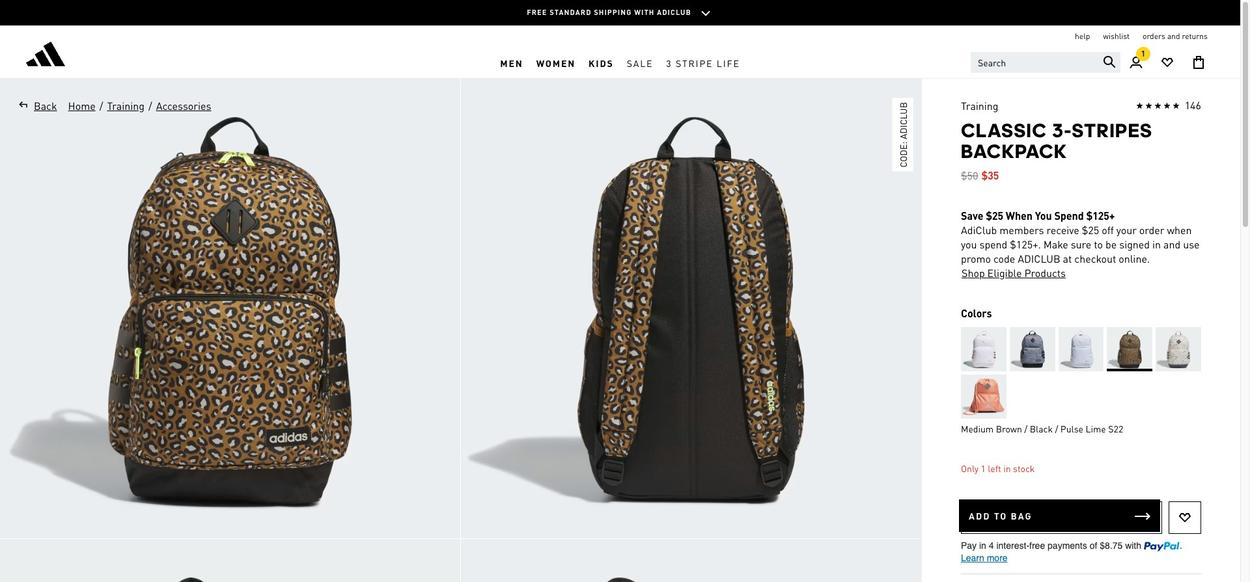 Task type: describe. For each thing, give the bounding box(es) containing it.
Search field
[[971, 52, 1121, 73]]

shop
[[962, 266, 985, 280]]

$125+
[[1087, 209, 1115, 223]]

colors
[[961, 307, 992, 320]]

online.
[[1119, 252, 1150, 266]]

orders and returns link
[[1143, 31, 1208, 42]]

receive
[[1047, 223, 1080, 237]]

product color: white / onix / beige image
[[1156, 328, 1202, 372]]

back link
[[13, 98, 58, 114]]

to
[[994, 511, 1008, 522]]

main navigation element
[[297, 48, 944, 78]]

returns
[[1182, 31, 1208, 41]]

1 link
[[1121, 47, 1152, 78]]

backpack
[[961, 140, 1068, 163]]

men link
[[494, 48, 530, 78]]

stock
[[1013, 463, 1035, 475]]

adiclub inside save $25 when you spend $125+ adiclub members receive $25 off your order when you spend $125+. make sure to be signed in and use promo code adiclub at checkout online. shop eligible products
[[1018, 252, 1061, 266]]

help
[[1075, 31, 1090, 41]]

when
[[1006, 209, 1033, 223]]

medium brown / black / pulse lime s22
[[961, 423, 1124, 435]]

classic 3-stripes backpack $50 $35
[[961, 119, 1153, 182]]

kids link
[[582, 48, 620, 78]]

home / training / accessories
[[68, 99, 211, 113]]

add to bag
[[969, 511, 1033, 522]]

when
[[1167, 223, 1192, 237]]

product color: pink / silver metallic image
[[961, 375, 1007, 419]]

signed
[[1120, 238, 1150, 251]]

save $25 when you spend $125+ adiclub members receive $25 off your order when you spend $125+. make sure to be signed in and use promo code adiclub at checkout online. shop eligible products
[[961, 209, 1200, 280]]

accessories link
[[155, 98, 212, 114]]

members
[[1000, 223, 1044, 237]]

promo
[[961, 252, 991, 266]]

you
[[1035, 209, 1052, 223]]

brown
[[996, 423, 1022, 435]]

men
[[500, 57, 523, 69]]

off
[[1102, 223, 1114, 237]]

code:
[[897, 142, 909, 168]]

you
[[961, 238, 977, 251]]

free
[[527, 8, 547, 17]]

spend
[[1055, 209, 1084, 223]]

and inside save $25 when you spend $125+ adiclub members receive $25 off your order when you spend $125+. make sure to be signed in and use promo code adiclub at checkout online. shop eligible products
[[1164, 238, 1181, 251]]

kids
[[589, 57, 614, 69]]

shop eligible products link
[[961, 266, 1067, 281]]

left
[[988, 463, 1002, 475]]

s22
[[1109, 423, 1124, 435]]

spend
[[980, 238, 1008, 251]]

1 training from the left
[[107, 99, 145, 113]]

life
[[717, 57, 740, 69]]

in inside save $25 when you spend $125+ adiclub members receive $25 off your order when you spend $125+. make sure to be signed in and use promo code adiclub at checkout online. shop eligible products
[[1153, 238, 1161, 251]]

wishlist
[[1103, 31, 1130, 41]]

add to bag button
[[959, 500, 1161, 533]]

and inside orders and returns link
[[1168, 31, 1180, 41]]

with
[[634, 8, 655, 17]]

free standard shipping with adiclub
[[527, 8, 692, 17]]

$125+.
[[1010, 238, 1041, 251]]

3 stripe life
[[667, 57, 740, 69]]

2 training from the left
[[961, 99, 999, 113]]

1 horizontal spatial adiclub
[[897, 102, 909, 140]]

training link
[[106, 98, 145, 114]]

3-
[[1052, 119, 1072, 142]]

code: adiclub
[[897, 102, 909, 168]]



Task type: vqa. For each thing, say whether or not it's contained in the screenshot.
orders and returns link
yes



Task type: locate. For each thing, give the bounding box(es) containing it.
add
[[969, 511, 991, 522]]

2 vertical spatial adiclub
[[1018, 252, 1061, 266]]

product color: white image
[[961, 328, 1007, 372]]

adiclub up code:
[[897, 102, 909, 140]]

1 left left
[[981, 463, 986, 475]]

$25 up to
[[1082, 223, 1099, 237]]

home link
[[67, 98, 96, 114]]

0 vertical spatial in
[[1153, 238, 1161, 251]]

adiclub right with on the right of the page
[[657, 8, 692, 17]]

and right orders
[[1168, 31, 1180, 41]]

brown classic 3-stripes backpack image
[[0, 79, 460, 539], [461, 79, 922, 539], [0, 540, 460, 583], [461, 540, 922, 583]]

classic
[[961, 119, 1047, 142]]

0 horizontal spatial adiclub
[[657, 8, 692, 17]]

home
[[68, 99, 96, 113]]

0 vertical spatial adiclub
[[657, 8, 692, 17]]

/ right 'training' link
[[148, 99, 152, 113]]

order
[[1140, 223, 1165, 237]]

$50
[[961, 169, 979, 182]]

0 horizontal spatial 1
[[981, 463, 986, 475]]

accessories
[[156, 99, 211, 113]]

training up classic
[[961, 99, 999, 113]]

1 vertical spatial in
[[1004, 463, 1011, 475]]

to
[[1094, 238, 1103, 251]]

code
[[994, 252, 1016, 266]]

1 inside 'link'
[[1142, 49, 1146, 59]]

sale link
[[620, 48, 660, 78]]

bag
[[1011, 511, 1033, 522]]

at
[[1063, 252, 1072, 266]]

orders and returns
[[1143, 31, 1208, 41]]

0 vertical spatial and
[[1168, 31, 1180, 41]]

training right home
[[107, 99, 145, 113]]

adiclub
[[657, 8, 692, 17], [897, 102, 909, 140], [1018, 252, 1061, 266]]

medium
[[961, 423, 994, 435]]

make
[[1044, 238, 1069, 251]]

1 vertical spatial adiclub
[[897, 102, 909, 140]]

0 vertical spatial $25
[[986, 209, 1004, 223]]

only
[[961, 463, 979, 475]]

3 stripe life link
[[660, 48, 747, 78]]

standard
[[550, 8, 592, 17]]

orders
[[1143, 31, 1166, 41]]

stripes
[[1072, 119, 1153, 142]]

use
[[1183, 238, 1200, 251]]

back
[[34, 99, 57, 113]]

/ left the pulse
[[1055, 423, 1059, 435]]

/
[[99, 99, 103, 113], [148, 99, 152, 113], [1025, 423, 1028, 435], [1055, 423, 1059, 435]]

in
[[1153, 238, 1161, 251], [1004, 463, 1011, 475]]

1 vertical spatial $25
[[1082, 223, 1099, 237]]

$25
[[986, 209, 1004, 223], [1082, 223, 1099, 237]]

save
[[961, 209, 984, 223]]

stripe
[[676, 57, 713, 69]]

only 1 left in stock
[[961, 463, 1035, 475]]

sure
[[1071, 238, 1092, 251]]

1 horizontal spatial $25
[[1082, 223, 1099, 237]]

0 vertical spatial 1
[[1142, 49, 1146, 59]]

black
[[1030, 423, 1053, 435]]

products
[[1025, 266, 1066, 280]]

help link
[[1075, 31, 1090, 42]]

0 horizontal spatial training
[[107, 99, 145, 113]]

1 down orders
[[1142, 49, 1146, 59]]

1 horizontal spatial training
[[961, 99, 999, 113]]

146
[[1185, 98, 1202, 112]]

training
[[107, 99, 145, 113], [961, 99, 999, 113]]

product color: light grey image
[[1059, 328, 1104, 372]]

wishlist link
[[1103, 31, 1130, 42]]

1
[[1142, 49, 1146, 59], [981, 463, 986, 475]]

women link
[[530, 48, 582, 78]]

$25 up 'adiclub'
[[986, 209, 1004, 223]]

/ left the black
[[1025, 423, 1028, 435]]

lime
[[1086, 423, 1106, 435]]

2 horizontal spatial adiclub
[[1018, 252, 1061, 266]]

1 vertical spatial and
[[1164, 238, 1181, 251]]

pulse
[[1061, 423, 1084, 435]]

and
[[1168, 31, 1180, 41], [1164, 238, 1181, 251]]

0 horizontal spatial $25
[[986, 209, 1004, 223]]

product color: grey image
[[1010, 328, 1055, 372]]

checkout
[[1075, 252, 1116, 266]]

1 vertical spatial 1
[[981, 463, 986, 475]]

be
[[1106, 238, 1117, 251]]

sale
[[627, 57, 653, 69]]

product color: medium brown / black / pulse lime s22 image
[[1107, 328, 1153, 372]]

shipping
[[594, 8, 632, 17]]

0 horizontal spatial in
[[1004, 463, 1011, 475]]

women
[[536, 57, 576, 69]]

adiclub
[[961, 223, 997, 237]]

in right left
[[1004, 463, 1011, 475]]

your
[[1117, 223, 1137, 237]]

eligible
[[988, 266, 1022, 280]]

$35
[[982, 169, 999, 182]]

1 horizontal spatial in
[[1153, 238, 1161, 251]]

in down order at right
[[1153, 238, 1161, 251]]

and down 'when'
[[1164, 238, 1181, 251]]

1 horizontal spatial 1
[[1142, 49, 1146, 59]]

/ right home
[[99, 99, 103, 113]]

3
[[667, 57, 673, 69]]

adiclub up products
[[1018, 252, 1061, 266]]



